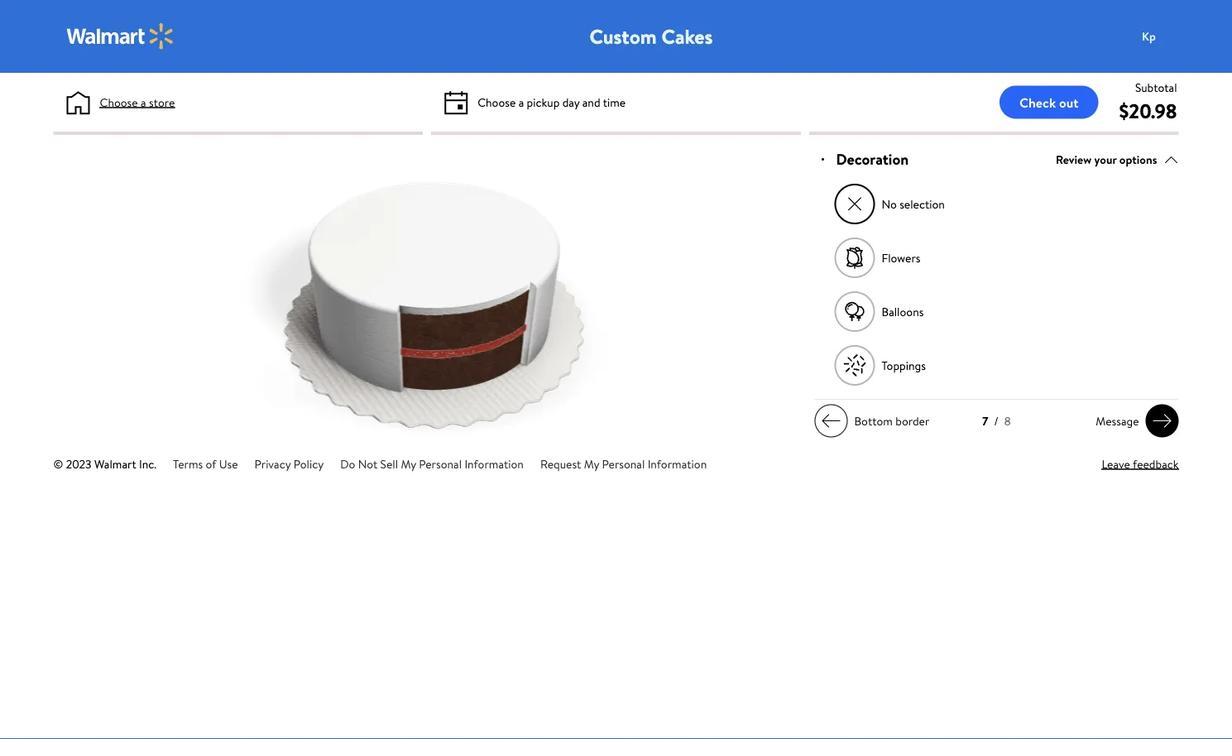 Task type: describe. For each thing, give the bounding box(es) containing it.
choose for choose a store
[[100, 94, 138, 110]]

toppings
[[882, 357, 926, 373]]

back to walmart.com image
[[67, 23, 174, 50]]

request my personal information
[[540, 456, 707, 472]]

icon for continue arrow image inside bottom border link
[[821, 411, 841, 431]]

/
[[994, 413, 999, 429]]

kp button
[[1133, 20, 1199, 53]]

no
[[882, 196, 897, 212]]

not
[[358, 456, 378, 472]]

walmart
[[94, 456, 136, 472]]

bottom border link
[[815, 404, 936, 438]]

1 information from the left
[[465, 456, 524, 472]]

choose for choose a pickup day and time
[[478, 94, 516, 110]]

custom
[[590, 22, 657, 50]]

terms of use
[[173, 456, 238, 472]]

check out
[[1020, 93, 1079, 111]]

do not sell my personal information
[[340, 456, 524, 472]]

review your options element
[[1056, 151, 1157, 168]]

request
[[540, 456, 581, 472]]

terms
[[173, 456, 203, 472]]

do
[[340, 456, 355, 472]]

kp
[[1142, 28, 1156, 44]]

choose a store link
[[100, 94, 175, 111]]

$20.98
[[1119, 97, 1177, 125]]

sell
[[380, 456, 398, 472]]

bottom border
[[855, 413, 930, 429]]

inc.
[[139, 456, 156, 472]]

2 my from the left
[[584, 456, 599, 472]]

choose a store
[[100, 94, 175, 110]]

icon for continue arrow image inside message "link"
[[1152, 411, 1172, 431]]

a for store
[[141, 94, 146, 110]]

up arrow image
[[1164, 152, 1179, 167]]

pickup
[[527, 94, 560, 110]]

no selection
[[882, 196, 945, 212]]

terms of use link
[[173, 456, 238, 472]]

8
[[1005, 413, 1011, 429]]

policy
[[294, 456, 324, 472]]

review your options
[[1056, 151, 1157, 167]]

custom cakes
[[590, 22, 713, 50]]

store
[[149, 94, 175, 110]]

cakes
[[662, 22, 713, 50]]

© 2023 walmart inc.
[[53, 456, 156, 472]]

check
[[1020, 93, 1056, 111]]

1 personal from the left
[[419, 456, 462, 472]]

privacy policy link
[[255, 456, 324, 472]]



Task type: locate. For each thing, give the bounding box(es) containing it.
a left store
[[141, 94, 146, 110]]

2 a from the left
[[519, 94, 524, 110]]

my right 'sell'
[[401, 456, 416, 472]]

7
[[983, 413, 989, 429]]

out
[[1059, 93, 1079, 111]]

options
[[1120, 151, 1157, 167]]

a for pickup
[[519, 94, 524, 110]]

my
[[401, 456, 416, 472], [584, 456, 599, 472]]

do not sell my personal information link
[[340, 456, 524, 472]]

1 horizontal spatial my
[[584, 456, 599, 472]]

check out button
[[1000, 86, 1099, 119]]

leave feedback button
[[1102, 455, 1179, 473]]

a left pickup at the left
[[519, 94, 524, 110]]

subtotal $20.98
[[1119, 79, 1177, 125]]

privacy policy
[[255, 456, 324, 472]]

personal right 'sell'
[[419, 456, 462, 472]]

remove image
[[846, 195, 864, 213]]

use
[[219, 456, 238, 472]]

feedback
[[1133, 456, 1179, 472]]

message
[[1096, 413, 1139, 429]]

1 horizontal spatial information
[[648, 456, 707, 472]]

2 choose from the left
[[478, 94, 516, 110]]

choose
[[100, 94, 138, 110], [478, 94, 516, 110]]

selection
[[900, 196, 945, 212]]

icon for continue arrow image left bottom
[[821, 411, 841, 431]]

1 icon for continue arrow image from the left
[[821, 411, 841, 431]]

request my personal information link
[[540, 456, 707, 472]]

2023
[[66, 456, 91, 472]]

2 icon for continue arrow image from the left
[[1152, 411, 1172, 431]]

0 horizontal spatial personal
[[419, 456, 462, 472]]

personal
[[419, 456, 462, 472], [602, 456, 645, 472]]

choose left pickup at the left
[[478, 94, 516, 110]]

0 horizontal spatial information
[[465, 456, 524, 472]]

and
[[582, 94, 601, 110]]

1 a from the left
[[141, 94, 146, 110]]

2 information from the left
[[648, 456, 707, 472]]

privacy
[[255, 456, 291, 472]]

decoration
[[836, 149, 909, 170]]

1 horizontal spatial icon for continue arrow image
[[1152, 411, 1172, 431]]

icon for continue arrow image
[[821, 411, 841, 431], [1152, 411, 1172, 431]]

0 horizontal spatial my
[[401, 456, 416, 472]]

1 choose from the left
[[100, 94, 138, 110]]

1 horizontal spatial personal
[[602, 456, 645, 472]]

©
[[53, 456, 63, 472]]

message link
[[1089, 404, 1179, 438]]

0 horizontal spatial icon for continue arrow image
[[821, 411, 841, 431]]

time
[[603, 94, 626, 110]]

review
[[1056, 151, 1092, 167]]

1 horizontal spatial choose
[[478, 94, 516, 110]]

information
[[465, 456, 524, 472], [648, 456, 707, 472]]

1 my from the left
[[401, 456, 416, 472]]

day
[[562, 94, 580, 110]]

personal right "request"
[[602, 456, 645, 472]]

leave
[[1102, 456, 1131, 472]]

7 / 8
[[983, 413, 1011, 429]]

your
[[1095, 151, 1117, 167]]

choose a pickup day and time
[[478, 94, 626, 110]]

subtotal
[[1135, 79, 1177, 95]]

a
[[141, 94, 146, 110], [519, 94, 524, 110]]

icon for continue arrow image up feedback
[[1152, 411, 1172, 431]]

of
[[206, 456, 216, 472]]

1 horizontal spatial a
[[519, 94, 524, 110]]

border
[[896, 413, 930, 429]]

leave feedback
[[1102, 456, 1179, 472]]

balloons
[[882, 303, 924, 320]]

review your options link
[[1056, 148, 1179, 171]]

my right "request"
[[584, 456, 599, 472]]

flowers
[[882, 250, 921, 266]]

0 horizontal spatial a
[[141, 94, 146, 110]]

bottom
[[855, 413, 893, 429]]

2 personal from the left
[[602, 456, 645, 472]]

choose left store
[[100, 94, 138, 110]]

0 horizontal spatial choose
[[100, 94, 138, 110]]



Task type: vqa. For each thing, say whether or not it's contained in the screenshot.
the right a
yes



